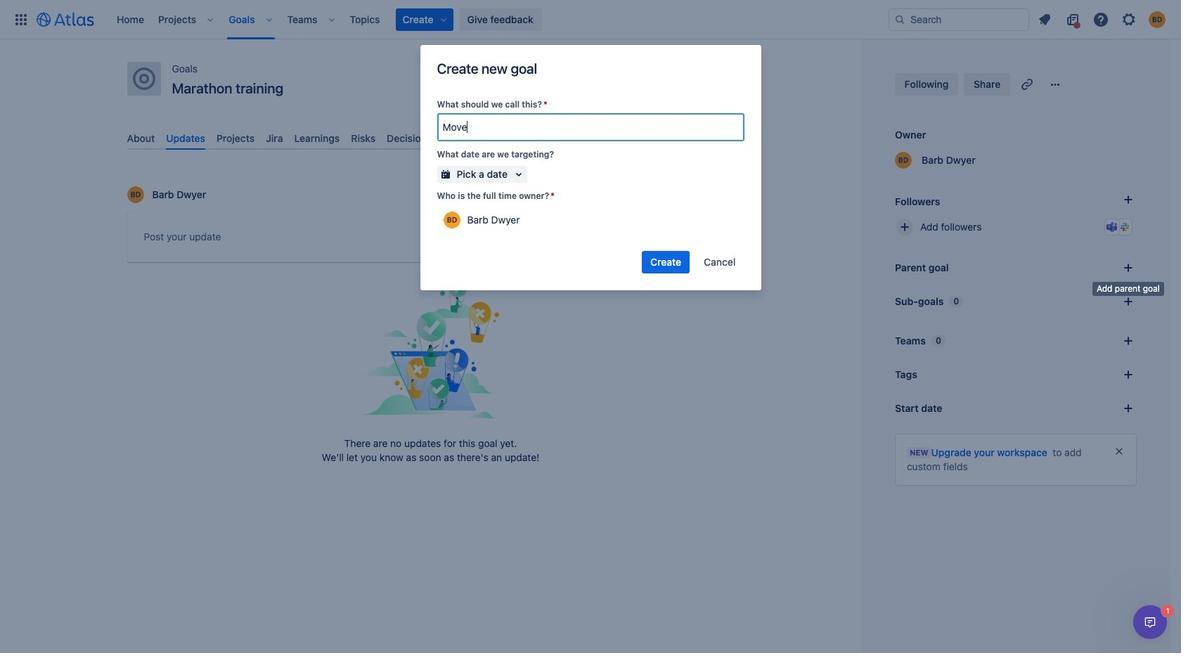Task type: describe. For each thing, give the bounding box(es) containing it.
search image
[[895, 14, 906, 25]]

add follower image
[[897, 219, 914, 236]]

slack logo showing nan channels are connected to this goal image
[[1120, 222, 1131, 233]]

close banner image
[[1114, 446, 1126, 457]]

top element
[[8, 0, 889, 39]]



Task type: locate. For each thing, give the bounding box(es) containing it.
msteams logo showing  channels are connected to this goal image
[[1107, 222, 1119, 233]]

help image
[[1093, 11, 1110, 28]]

tab list
[[121, 127, 740, 150]]

Main content area, start typing to enter text. text field
[[144, 229, 718, 251]]

Search field
[[889, 8, 1030, 31]]

add a follower image
[[1121, 191, 1138, 208]]

None search field
[[889, 8, 1030, 31]]

dialog
[[1134, 606, 1168, 639]]

None field
[[439, 115, 743, 140]]

tooltip
[[1093, 282, 1165, 296]]

goal icon image
[[133, 68, 155, 90]]

banner
[[0, 0, 1182, 39]]



Task type: vqa. For each thing, say whether or not it's contained in the screenshot.
Tooltip
yes



